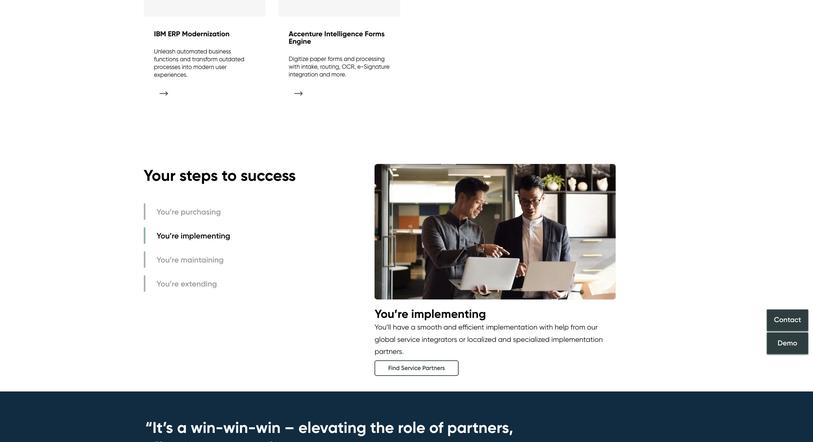 Task type: vqa. For each thing, say whether or not it's contained in the screenshot.
Digitize
yes



Task type: describe. For each thing, give the bounding box(es) containing it.
us
[[210, 439, 226, 443]]

erp
[[168, 29, 180, 38]]

accenture logo image
[[278, 0, 400, 18]]

demo
[[778, 339, 797, 348]]

"it's
[[145, 418, 173, 438]]

forms
[[328, 56, 342, 62]]

you're maintaining
[[157, 255, 224, 265]]

brand
[[376, 439, 420, 443]]

partners,
[[447, 418, 513, 438]]

contact link
[[767, 310, 808, 331]]

ibm erp modernization
[[154, 29, 230, 38]]

service
[[397, 336, 420, 344]]

transform
[[192, 56, 218, 63]]

a inside you're implementing you'll have a smooth and efficient implementation with help from our global service integrators or localized and specialized implementation partners.
[[411, 323, 415, 332]]

elevating
[[298, 418, 366, 438]]

smooth
[[417, 323, 442, 332]]

win
[[256, 418, 281, 438]]

service
[[401, 365, 421, 372]]

from
[[571, 323, 585, 332]]

engine
[[289, 37, 311, 46]]

experiences.
[[154, 71, 188, 78]]

the
[[370, 418, 394, 438]]

efficient
[[458, 323, 484, 332]]

promise,
[[424, 439, 485, 443]]

unleash automated business functions and transform outdated processes into modern user experiences.
[[154, 48, 244, 78]]

ibm logo image
[[144, 0, 265, 18]]

contact
[[774, 316, 801, 325]]

success
[[241, 166, 296, 185]]

signature
[[364, 63, 390, 70]]

you'll have a smooth and efficient implementation with help from our global service integrators or localized and specialized implementation partners. image
[[375, 158, 616, 307]]

of
[[429, 418, 443, 438]]

you're purchasing link
[[144, 204, 232, 220]]

intake,
[[301, 63, 319, 70]]

and up integrators
[[444, 323, 457, 332]]

global
[[375, 336, 396, 344]]

your
[[144, 166, 176, 185]]

you're for you're implementing
[[157, 231, 179, 241]]

into
[[182, 64, 192, 70]]

to inside "it's a win-win-win – elevating the role of partners, allowing us to truly embody our brand promise, an
[[230, 439, 245, 443]]

truly
[[249, 439, 282, 443]]

maintaining
[[181, 255, 224, 265]]

accenture
[[289, 29, 323, 38]]

routing,
[[320, 63, 340, 70]]

more.
[[332, 71, 346, 78]]

modern
[[193, 64, 214, 70]]

automated
[[177, 48, 207, 55]]

our inside "it's a win-win-win – elevating the role of partners, allowing us to truly embody our brand promise, an
[[349, 439, 372, 443]]

digitize
[[289, 56, 308, 62]]

with inside digitize paper forms and processing with intake, routing, ocr, e-signature integration and more.
[[289, 63, 300, 70]]

find service partners
[[388, 365, 445, 372]]

functions
[[154, 56, 178, 63]]

partners.
[[375, 348, 404, 356]]

you're for you're maintaining
[[157, 255, 179, 265]]

purchasing
[[181, 207, 221, 217]]

find
[[388, 365, 400, 372]]

digitize paper forms and processing with intake, routing, ocr, e-signature integration and more.
[[289, 56, 390, 78]]

help
[[555, 323, 569, 332]]



Task type: locate. For each thing, give the bounding box(es) containing it.
you're up you'll
[[375, 307, 408, 321]]

0 horizontal spatial implementation
[[486, 323, 538, 332]]

and
[[344, 56, 355, 62], [180, 56, 191, 63], [319, 71, 330, 78], [444, 323, 457, 332], [498, 336, 511, 344]]

1 vertical spatial a
[[177, 418, 187, 438]]

and up 'ocr,'
[[344, 56, 355, 62]]

modernization
[[182, 29, 230, 38]]

allowing
[[145, 439, 206, 443]]

you're for you're purchasing
[[157, 207, 179, 217]]

processing
[[356, 56, 385, 62]]

0 vertical spatial implementing
[[181, 231, 230, 241]]

a inside "it's a win-win-win – elevating the role of partners, allowing us to truly embody our brand promise, an
[[177, 418, 187, 438]]

you're extending link
[[144, 276, 232, 292]]

unleash
[[154, 48, 175, 55]]

win-
[[191, 418, 223, 438], [223, 418, 256, 438]]

1 vertical spatial our
[[349, 439, 372, 443]]

our down the
[[349, 439, 372, 443]]

you're purchasing
[[157, 207, 221, 217]]

implementing for you're implementing
[[181, 231, 230, 241]]

1 vertical spatial implementing
[[411, 307, 486, 321]]

business
[[209, 48, 231, 55]]

1 vertical spatial to
[[230, 439, 245, 443]]

and down the routing,
[[319, 71, 330, 78]]

you're for you're extending
[[157, 279, 179, 289]]

you're inside you're implementing you'll have a smooth and efficient implementation with help from our global service integrators or localized and specialized implementation partners.
[[375, 307, 408, 321]]

integrators
[[422, 336, 457, 344]]

outdated
[[219, 56, 244, 63]]

you're
[[157, 207, 179, 217], [157, 231, 179, 241], [157, 255, 179, 265], [157, 279, 179, 289], [375, 307, 408, 321]]

1 horizontal spatial implementing
[[411, 307, 486, 321]]

you're implementing link
[[144, 228, 232, 244]]

embody
[[285, 439, 345, 443]]

our inside you're implementing you'll have a smooth and efficient implementation with help from our global service integrators or localized and specialized implementation partners.
[[587, 323, 598, 332]]

implementing for you're implementing you'll have a smooth and efficient implementation with help from our global service integrators or localized and specialized implementation partners.
[[411, 307, 486, 321]]

implementation
[[486, 323, 538, 332], [552, 336, 603, 344]]

0 vertical spatial to
[[222, 166, 237, 185]]

implementing up maintaining
[[181, 231, 230, 241]]

with left help
[[539, 323, 553, 332]]

a
[[411, 323, 415, 332], [177, 418, 187, 438]]

1 win- from the left
[[191, 418, 223, 438]]

processes
[[154, 64, 180, 70]]

0 vertical spatial implementation
[[486, 323, 538, 332]]

1 horizontal spatial with
[[539, 323, 553, 332]]

you're up you're implementing link
[[157, 207, 179, 217]]

user
[[216, 64, 227, 70]]

you'll
[[375, 323, 391, 332]]

you're maintaining link
[[144, 252, 232, 268]]

partners
[[422, 365, 445, 372]]

1 horizontal spatial a
[[411, 323, 415, 332]]

0 horizontal spatial with
[[289, 63, 300, 70]]

or
[[459, 336, 466, 344]]

role
[[398, 418, 425, 438]]

2 win- from the left
[[223, 418, 256, 438]]

forms
[[365, 29, 385, 38]]

and right localized
[[498, 336, 511, 344]]

with down digitize
[[289, 63, 300, 70]]

0 vertical spatial with
[[289, 63, 300, 70]]

to
[[222, 166, 237, 185], [230, 439, 245, 443]]

e-
[[357, 63, 364, 70]]

find service partners link
[[375, 361, 459, 376]]

your steps to success
[[144, 166, 296, 185]]

you're extending
[[157, 279, 217, 289]]

0 horizontal spatial implementing
[[181, 231, 230, 241]]

you're left extending
[[157, 279, 179, 289]]

integration
[[289, 71, 318, 78]]

implementation down from on the bottom
[[552, 336, 603, 344]]

and up the into
[[180, 56, 191, 63]]

steps
[[179, 166, 218, 185]]

0 horizontal spatial a
[[177, 418, 187, 438]]

0 horizontal spatial our
[[349, 439, 372, 443]]

–
[[284, 418, 295, 438]]

you're up you're extending
[[157, 255, 179, 265]]

intelligence
[[324, 29, 363, 38]]

1 horizontal spatial our
[[587, 323, 598, 332]]

to right us
[[230, 439, 245, 443]]

implementing
[[181, 231, 230, 241], [411, 307, 486, 321]]

0 vertical spatial our
[[587, 323, 598, 332]]

ocr,
[[342, 63, 356, 70]]

you're down 'you're purchasing' link at the top left of the page
[[157, 231, 179, 241]]

implementation up the specialized
[[486, 323, 538, 332]]

0 vertical spatial a
[[411, 323, 415, 332]]

1 vertical spatial implementation
[[552, 336, 603, 344]]

our
[[587, 323, 598, 332], [349, 439, 372, 443]]

and inside the unleash automated business functions and transform outdated processes into modern user experiences.
[[180, 56, 191, 63]]

with
[[289, 63, 300, 70], [539, 323, 553, 332]]

you're implementing you'll have a smooth and efficient implementation with help from our global service integrators or localized and specialized implementation partners.
[[375, 307, 603, 356]]

to right steps
[[222, 166, 237, 185]]

"it's a win-win-win – elevating the role of partners, allowing us to truly embody our brand promise, an
[[145, 418, 517, 443]]

with inside you're implementing you'll have a smooth and efficient implementation with help from our global service integrators or localized and specialized implementation partners.
[[539, 323, 553, 332]]

our right from on the bottom
[[587, 323, 598, 332]]

ibm
[[154, 29, 166, 38]]

specialized
[[513, 336, 550, 344]]

a right have
[[411, 323, 415, 332]]

extending
[[181, 279, 217, 289]]

implementing inside you're implementing you'll have a smooth and efficient implementation with help from our global service integrators or localized and specialized implementation partners.
[[411, 307, 486, 321]]

1 horizontal spatial implementation
[[552, 336, 603, 344]]

1 vertical spatial with
[[539, 323, 553, 332]]

you're implementing
[[157, 231, 230, 241]]

paper
[[310, 56, 326, 62]]

have
[[393, 323, 409, 332]]

demo link
[[767, 333, 808, 354]]

a up allowing
[[177, 418, 187, 438]]

accenture intelligence forms engine
[[289, 29, 385, 46]]

localized
[[467, 336, 496, 344]]

implementing up smooth
[[411, 307, 486, 321]]



